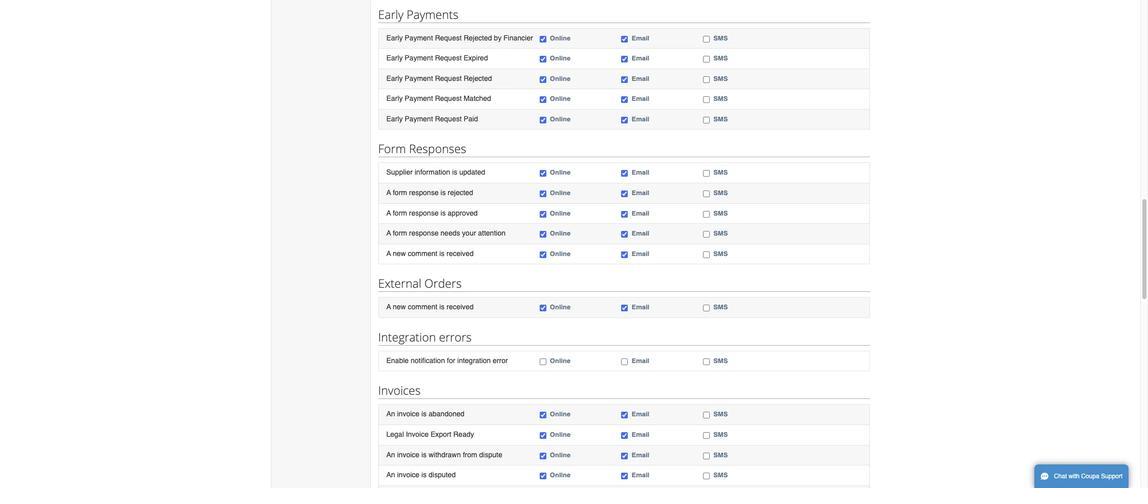 Task type: describe. For each thing, give the bounding box(es) containing it.
an invoice is withdrawn from dispute
[[386, 450, 502, 459]]

request for early payment request paid
[[435, 115, 462, 123]]

is left the updated at top
[[452, 168, 457, 176]]

5 online from the top
[[550, 115, 571, 123]]

payment for early payment request rejected by financier
[[405, 34, 433, 42]]

information
[[415, 168, 450, 176]]

13 online from the top
[[550, 410, 571, 418]]

10 email from the top
[[632, 250, 649, 257]]

14 online from the top
[[550, 431, 571, 438]]

enable
[[386, 356, 409, 365]]

supplier information is updated
[[386, 168, 485, 176]]

1 a from the top
[[386, 188, 391, 197]]

disputed
[[429, 471, 456, 479]]

1 received from the top
[[447, 249, 474, 257]]

invoice for withdrawn
[[397, 450, 419, 459]]

paid
[[464, 115, 478, 123]]

is up an invoice is disputed
[[421, 450, 427, 459]]

approved
[[448, 209, 478, 217]]

support
[[1101, 473, 1123, 480]]

3 online from the top
[[550, 75, 571, 82]]

13 email from the top
[[632, 410, 649, 418]]

external orders
[[378, 275, 462, 292]]

request for early payment request rejected
[[435, 74, 462, 82]]

payment for early payment request matched
[[405, 94, 433, 103]]

11 online from the top
[[550, 303, 571, 311]]

response for rejected
[[409, 188, 439, 197]]

12 email from the top
[[632, 357, 649, 365]]

chat
[[1054, 473, 1067, 480]]

form for a form response is approved
[[393, 209, 407, 217]]

7 online from the top
[[550, 189, 571, 197]]

9 email from the top
[[632, 229, 649, 237]]

abandoned
[[429, 410, 465, 418]]

11 email from the top
[[632, 303, 649, 311]]

coupa
[[1081, 473, 1099, 480]]

4 sms from the top
[[713, 95, 728, 103]]

legal invoice export ready
[[386, 430, 474, 438]]

10 online from the top
[[550, 250, 571, 257]]

is left approved
[[441, 209, 446, 217]]

3 a from the top
[[386, 229, 391, 237]]

from
[[463, 450, 477, 459]]

is left rejected
[[441, 188, 446, 197]]

early payment request rejected
[[386, 74, 492, 82]]

early for early payment request rejected by financier
[[386, 34, 403, 42]]

with
[[1069, 473, 1080, 480]]

integration
[[457, 356, 491, 365]]

a form response is approved
[[386, 209, 478, 217]]

payment for early payment request rejected
[[405, 74, 433, 82]]

export
[[431, 430, 451, 438]]

2 received from the top
[[447, 303, 474, 311]]

errors
[[439, 329, 472, 345]]

early for early payment request expired
[[386, 54, 403, 62]]

invoices
[[378, 382, 421, 399]]

5 a from the top
[[386, 303, 391, 311]]

3 sms from the top
[[713, 75, 728, 82]]

early for early payments
[[378, 6, 404, 22]]

8 email from the top
[[632, 209, 649, 217]]

notification
[[411, 356, 445, 365]]

integration
[[378, 329, 436, 345]]

10 sms from the top
[[713, 250, 728, 257]]

payment for early payment request expired
[[405, 54, 433, 62]]

response for approved
[[409, 209, 439, 217]]

ready
[[453, 430, 474, 438]]

5 sms from the top
[[713, 115, 728, 123]]

an invoice is abandoned
[[386, 410, 465, 418]]

early for early payment request matched
[[386, 94, 403, 103]]

rejected
[[448, 188, 473, 197]]

8 online from the top
[[550, 209, 571, 217]]

3 email from the top
[[632, 75, 649, 82]]

11 sms from the top
[[713, 303, 728, 311]]

15 online from the top
[[550, 451, 571, 459]]

15 sms from the top
[[713, 451, 728, 459]]

early payment request rejected by financier
[[386, 34, 533, 42]]

2 a new comment is received from the top
[[386, 303, 474, 311]]

4 online from the top
[[550, 95, 571, 103]]

error
[[493, 356, 508, 365]]

2 online from the top
[[550, 54, 571, 62]]

payments
[[407, 6, 458, 22]]

1 a new comment is received from the top
[[386, 249, 474, 257]]

form
[[378, 141, 406, 157]]

1 online from the top
[[550, 34, 571, 42]]

is left disputed
[[421, 471, 427, 479]]

an for an invoice is withdrawn from dispute
[[386, 450, 395, 459]]

2 new from the top
[[393, 303, 406, 311]]



Task type: locate. For each thing, give the bounding box(es) containing it.
orders
[[424, 275, 462, 292]]

1 an from the top
[[386, 410, 395, 418]]

early payments
[[378, 6, 458, 22]]

integration errors
[[378, 329, 472, 345]]

a new comment is received down a form response needs your attention
[[386, 249, 474, 257]]

comment
[[408, 249, 437, 257], [408, 303, 437, 311]]

early up early payment request rejected
[[386, 54, 403, 62]]

a
[[386, 188, 391, 197], [386, 209, 391, 217], [386, 229, 391, 237], [386, 249, 391, 257], [386, 303, 391, 311]]

1 email from the top
[[632, 34, 649, 42]]

5 email from the top
[[632, 115, 649, 123]]

payment up early payment request paid
[[405, 94, 433, 103]]

early payment request paid
[[386, 115, 478, 123]]

1 vertical spatial comment
[[408, 303, 437, 311]]

request down early payment request matched in the left of the page
[[435, 115, 462, 123]]

received down 'orders'
[[447, 303, 474, 311]]

a new comment is received
[[386, 249, 474, 257], [386, 303, 474, 311]]

None checkbox
[[540, 36, 546, 42], [621, 36, 628, 42], [540, 56, 546, 63], [621, 56, 628, 63], [540, 76, 546, 83], [540, 96, 546, 103], [621, 96, 628, 103], [540, 117, 546, 123], [703, 117, 710, 123], [540, 170, 546, 177], [621, 170, 628, 177], [703, 170, 710, 177], [703, 191, 710, 197], [621, 211, 628, 217], [703, 211, 710, 217], [703, 231, 710, 238], [540, 251, 546, 258], [703, 251, 710, 258], [621, 305, 628, 311], [621, 412, 628, 419], [703, 412, 710, 419], [703, 432, 710, 439], [540, 452, 546, 459], [621, 452, 628, 459], [703, 452, 710, 459], [703, 473, 710, 479], [540, 36, 546, 42], [621, 36, 628, 42], [540, 56, 546, 63], [621, 56, 628, 63], [540, 76, 546, 83], [540, 96, 546, 103], [621, 96, 628, 103], [540, 117, 546, 123], [703, 117, 710, 123], [540, 170, 546, 177], [621, 170, 628, 177], [703, 170, 710, 177], [703, 191, 710, 197], [621, 211, 628, 217], [703, 211, 710, 217], [703, 231, 710, 238], [540, 251, 546, 258], [703, 251, 710, 258], [621, 305, 628, 311], [621, 412, 628, 419], [703, 412, 710, 419], [703, 432, 710, 439], [540, 452, 546, 459], [621, 452, 628, 459], [703, 452, 710, 459], [703, 473, 710, 479]]

2 payment from the top
[[405, 54, 433, 62]]

1 vertical spatial new
[[393, 303, 406, 311]]

2 a from the top
[[386, 209, 391, 217]]

1 request from the top
[[435, 34, 462, 42]]

online
[[550, 34, 571, 42], [550, 54, 571, 62], [550, 75, 571, 82], [550, 95, 571, 103], [550, 115, 571, 123], [550, 169, 571, 176], [550, 189, 571, 197], [550, 209, 571, 217], [550, 229, 571, 237], [550, 250, 571, 257], [550, 303, 571, 311], [550, 357, 571, 365], [550, 410, 571, 418], [550, 431, 571, 438], [550, 451, 571, 459], [550, 471, 571, 479]]

8 sms from the top
[[713, 209, 728, 217]]

form
[[393, 188, 407, 197], [393, 209, 407, 217], [393, 229, 407, 237]]

4 request from the top
[[435, 94, 462, 103]]

is down a form response needs your attention
[[439, 249, 445, 257]]

3 form from the top
[[393, 229, 407, 237]]

response up a form response is approved
[[409, 188, 439, 197]]

early down early payments
[[386, 34, 403, 42]]

4 a from the top
[[386, 249, 391, 257]]

new down external
[[393, 303, 406, 311]]

financier
[[504, 34, 533, 42]]

3 response from the top
[[409, 229, 439, 237]]

12 online from the top
[[550, 357, 571, 365]]

1 new from the top
[[393, 249, 406, 257]]

invoice down invoice
[[397, 450, 419, 459]]

received down your
[[447, 249, 474, 257]]

2 vertical spatial form
[[393, 229, 407, 237]]

2 email from the top
[[632, 54, 649, 62]]

1 vertical spatial form
[[393, 209, 407, 217]]

1 vertical spatial invoice
[[397, 450, 419, 459]]

comment up the "external orders"
[[408, 249, 437, 257]]

2 comment from the top
[[408, 303, 437, 311]]

payment down early payment request matched in the left of the page
[[405, 115, 433, 123]]

9 sms from the top
[[713, 229, 728, 237]]

rejected
[[464, 34, 492, 42], [464, 74, 492, 82]]

0 vertical spatial an
[[386, 410, 395, 418]]

withdrawn
[[429, 450, 461, 459]]

a form response needs your attention
[[386, 229, 506, 237]]

2 vertical spatial an
[[386, 471, 395, 479]]

6 online from the top
[[550, 169, 571, 176]]

2 request from the top
[[435, 54, 462, 62]]

for
[[447, 356, 455, 365]]

request for early payment request rejected by financier
[[435, 34, 462, 42]]

form responses
[[378, 141, 466, 157]]

comment down the "external orders"
[[408, 303, 437, 311]]

invoice for abandoned
[[397, 410, 419, 418]]

chat with coupa support button
[[1034, 464, 1129, 488]]

invoice
[[406, 430, 429, 438]]

1 comment from the top
[[408, 249, 437, 257]]

form down a form response is rejected at the top left of page
[[393, 209, 407, 217]]

request for early payment request matched
[[435, 94, 462, 103]]

an for an invoice is disputed
[[386, 471, 395, 479]]

expired
[[464, 54, 488, 62]]

7 sms from the top
[[713, 189, 728, 197]]

supplier
[[386, 168, 413, 176]]

invoice up invoice
[[397, 410, 419, 418]]

received
[[447, 249, 474, 257], [447, 303, 474, 311]]

2 invoice from the top
[[397, 450, 419, 459]]

14 email from the top
[[632, 431, 649, 438]]

dispute
[[479, 450, 502, 459]]

0 vertical spatial response
[[409, 188, 439, 197]]

6 sms from the top
[[713, 169, 728, 176]]

0 vertical spatial rejected
[[464, 34, 492, 42]]

0 vertical spatial form
[[393, 188, 407, 197]]

new
[[393, 249, 406, 257], [393, 303, 406, 311]]

1 sms from the top
[[713, 34, 728, 42]]

payment down 'early payment request expired'
[[405, 74, 433, 82]]

4 payment from the top
[[405, 94, 433, 103]]

request up 'early payment request expired'
[[435, 34, 462, 42]]

invoice
[[397, 410, 419, 418], [397, 450, 419, 459], [397, 471, 419, 479]]

legal
[[386, 430, 404, 438]]

new up external
[[393, 249, 406, 257]]

1 form from the top
[[393, 188, 407, 197]]

request down early payment request rejected
[[435, 94, 462, 103]]

matched
[[464, 94, 491, 103]]

an for an invoice is abandoned
[[386, 410, 395, 418]]

chat with coupa support
[[1054, 473, 1123, 480]]

is
[[452, 168, 457, 176], [441, 188, 446, 197], [441, 209, 446, 217], [439, 249, 445, 257], [439, 303, 445, 311], [421, 410, 427, 418], [421, 450, 427, 459], [421, 471, 427, 479]]

is up legal invoice export ready
[[421, 410, 427, 418]]

a form response is rejected
[[386, 188, 473, 197]]

2 vertical spatial invoice
[[397, 471, 419, 479]]

1 invoice from the top
[[397, 410, 419, 418]]

payment for early payment request paid
[[405, 115, 433, 123]]

rejected up matched
[[464, 74, 492, 82]]

2 rejected from the top
[[464, 74, 492, 82]]

2 sms from the top
[[713, 54, 728, 62]]

rejected left by at the left top of page
[[464, 34, 492, 42]]

request for early payment request expired
[[435, 54, 462, 62]]

payment up early payment request rejected
[[405, 54, 433, 62]]

early down 'early payment request expired'
[[386, 74, 403, 82]]

early up form on the left
[[386, 115, 403, 123]]

request up early payment request matched in the left of the page
[[435, 74, 462, 82]]

1 vertical spatial received
[[447, 303, 474, 311]]

request up early payment request rejected
[[435, 54, 462, 62]]

2 form from the top
[[393, 209, 407, 217]]

response
[[409, 188, 439, 197], [409, 209, 439, 217], [409, 229, 439, 237]]

5 payment from the top
[[405, 115, 433, 123]]

0 vertical spatial invoice
[[397, 410, 419, 418]]

form down a form response is approved
[[393, 229, 407, 237]]

a new comment is received down the "external orders"
[[386, 303, 474, 311]]

rejected for early payment request rejected
[[464, 74, 492, 82]]

0 vertical spatial comment
[[408, 249, 437, 257]]

1 response from the top
[[409, 188, 439, 197]]

external
[[378, 275, 421, 292]]

2 an from the top
[[386, 450, 395, 459]]

3 invoice from the top
[[397, 471, 419, 479]]

payment down early payments
[[405, 34, 433, 42]]

0 vertical spatial new
[[393, 249, 406, 257]]

updated
[[459, 168, 485, 176]]

1 payment from the top
[[405, 34, 433, 42]]

16 online from the top
[[550, 471, 571, 479]]

form for a form response is rejected
[[393, 188, 407, 197]]

9 online from the top
[[550, 229, 571, 237]]

an
[[386, 410, 395, 418], [386, 450, 395, 459], [386, 471, 395, 479]]

email
[[632, 34, 649, 42], [632, 54, 649, 62], [632, 75, 649, 82], [632, 95, 649, 103], [632, 115, 649, 123], [632, 169, 649, 176], [632, 189, 649, 197], [632, 209, 649, 217], [632, 229, 649, 237], [632, 250, 649, 257], [632, 303, 649, 311], [632, 357, 649, 365], [632, 410, 649, 418], [632, 431, 649, 438], [632, 451, 649, 459], [632, 471, 649, 479]]

form down supplier at the top of page
[[393, 188, 407, 197]]

rejected for early payment request rejected by financier
[[464, 34, 492, 42]]

an invoice is disputed
[[386, 471, 456, 479]]

0 vertical spatial received
[[447, 249, 474, 257]]

your
[[462, 229, 476, 237]]

response down a form response is rejected at the top left of page
[[409, 209, 439, 217]]

4 email from the top
[[632, 95, 649, 103]]

1 rejected from the top
[[464, 34, 492, 42]]

early for early payment request rejected
[[386, 74, 403, 82]]

response down a form response is approved
[[409, 229, 439, 237]]

2 vertical spatial response
[[409, 229, 439, 237]]

1 vertical spatial response
[[409, 209, 439, 217]]

request
[[435, 34, 462, 42], [435, 54, 462, 62], [435, 74, 462, 82], [435, 94, 462, 103], [435, 115, 462, 123]]

early payment request expired
[[386, 54, 488, 62]]

3 an from the top
[[386, 471, 395, 479]]

15 email from the top
[[632, 451, 649, 459]]

7 email from the top
[[632, 189, 649, 197]]

invoice for disputed
[[397, 471, 419, 479]]

1 vertical spatial rejected
[[464, 74, 492, 82]]

needs
[[441, 229, 460, 237]]

early up early payment request paid
[[386, 94, 403, 103]]

payment
[[405, 34, 433, 42], [405, 54, 433, 62], [405, 74, 433, 82], [405, 94, 433, 103], [405, 115, 433, 123]]

16 sms from the top
[[713, 471, 728, 479]]

early for early payment request paid
[[386, 115, 403, 123]]

None checkbox
[[703, 36, 710, 42], [703, 56, 710, 63], [621, 76, 628, 83], [703, 76, 710, 83], [703, 96, 710, 103], [621, 117, 628, 123], [540, 191, 546, 197], [621, 191, 628, 197], [540, 211, 546, 217], [540, 231, 546, 238], [621, 231, 628, 238], [621, 251, 628, 258], [540, 305, 546, 311], [703, 305, 710, 311], [540, 358, 546, 365], [621, 358, 628, 365], [703, 358, 710, 365], [540, 412, 546, 419], [540, 432, 546, 439], [621, 432, 628, 439], [540, 473, 546, 479], [621, 473, 628, 479], [703, 36, 710, 42], [703, 56, 710, 63], [621, 76, 628, 83], [703, 76, 710, 83], [703, 96, 710, 103], [621, 117, 628, 123], [540, 191, 546, 197], [621, 191, 628, 197], [540, 211, 546, 217], [540, 231, 546, 238], [621, 231, 628, 238], [621, 251, 628, 258], [540, 305, 546, 311], [703, 305, 710, 311], [540, 358, 546, 365], [621, 358, 628, 365], [703, 358, 710, 365], [540, 412, 546, 419], [540, 432, 546, 439], [621, 432, 628, 439], [540, 473, 546, 479], [621, 473, 628, 479]]

early
[[378, 6, 404, 22], [386, 34, 403, 42], [386, 54, 403, 62], [386, 74, 403, 82], [386, 94, 403, 103], [386, 115, 403, 123]]

3 request from the top
[[435, 74, 462, 82]]

by
[[494, 34, 502, 42]]

14 sms from the top
[[713, 431, 728, 438]]

0 vertical spatial a new comment is received
[[386, 249, 474, 257]]

form for a form response needs your attention
[[393, 229, 407, 237]]

1 vertical spatial an
[[386, 450, 395, 459]]

6 email from the top
[[632, 169, 649, 176]]

12 sms from the top
[[713, 357, 728, 365]]

16 email from the top
[[632, 471, 649, 479]]

sms
[[713, 34, 728, 42], [713, 54, 728, 62], [713, 75, 728, 82], [713, 95, 728, 103], [713, 115, 728, 123], [713, 169, 728, 176], [713, 189, 728, 197], [713, 209, 728, 217], [713, 229, 728, 237], [713, 250, 728, 257], [713, 303, 728, 311], [713, 357, 728, 365], [713, 410, 728, 418], [713, 431, 728, 438], [713, 451, 728, 459], [713, 471, 728, 479]]

is down 'orders'
[[439, 303, 445, 311]]

enable notification for integration error
[[386, 356, 508, 365]]

early payment request matched
[[386, 94, 491, 103]]

5 request from the top
[[435, 115, 462, 123]]

responses
[[409, 141, 466, 157]]

2 response from the top
[[409, 209, 439, 217]]

invoice left disputed
[[397, 471, 419, 479]]

1 vertical spatial a new comment is received
[[386, 303, 474, 311]]

early left payments
[[378, 6, 404, 22]]

attention
[[478, 229, 506, 237]]

13 sms from the top
[[713, 410, 728, 418]]

response for your
[[409, 229, 439, 237]]

3 payment from the top
[[405, 74, 433, 82]]



Task type: vqa. For each thing, say whether or not it's contained in the screenshot.
3rd 'response' from the bottom of the page
yes



